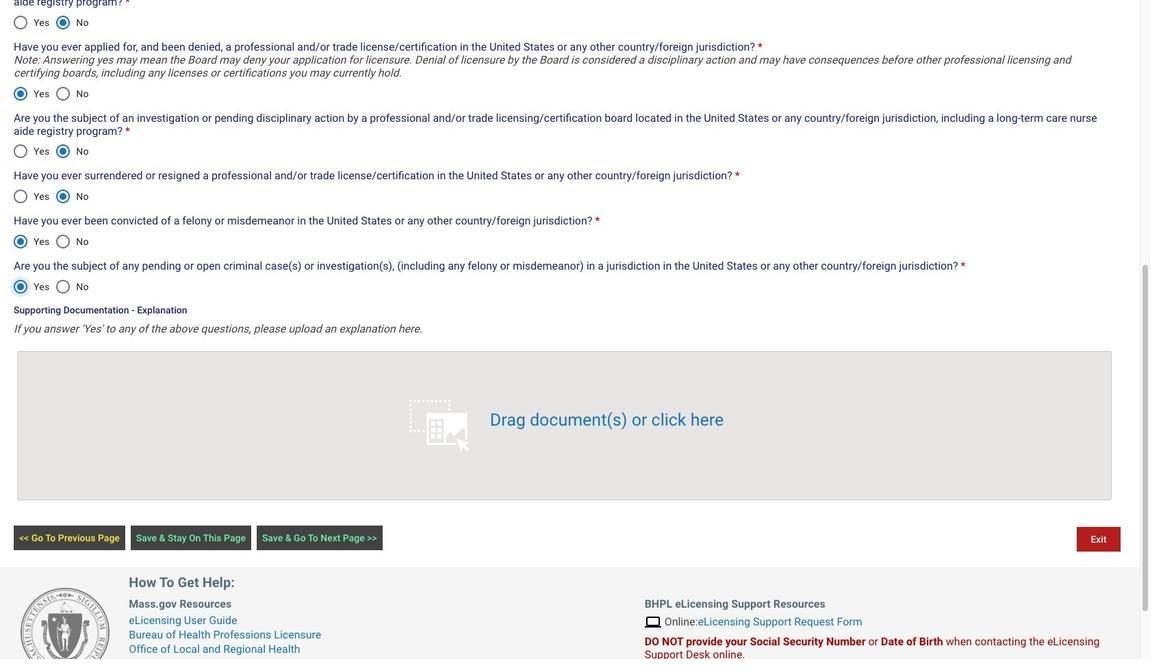 Task type: describe. For each thing, give the bounding box(es) containing it.
5 option group from the top
[[6, 225, 96, 258]]

2 option group from the top
[[6, 77, 96, 110]]

3 option group from the top
[[6, 135, 96, 168]]

6 option group from the top
[[6, 270, 96, 303]]



Task type: vqa. For each thing, say whether or not it's contained in the screenshot.
Field
no



Task type: locate. For each thing, give the bounding box(es) containing it.
1 option group from the top
[[6, 6, 96, 39]]

4 option group from the top
[[6, 180, 96, 213]]

massachusetts state seal image
[[21, 588, 110, 660]]

option group
[[6, 6, 96, 39], [6, 77, 96, 110], [6, 135, 96, 168], [6, 180, 96, 213], [6, 225, 96, 258], [6, 270, 96, 303]]



